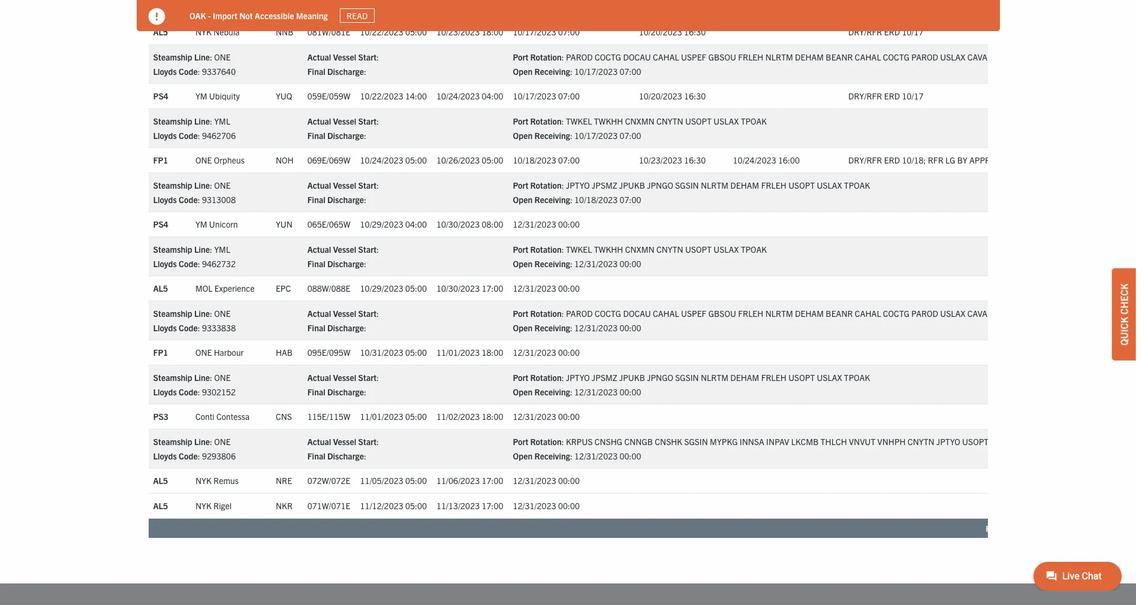 Task type: describe. For each thing, give the bounding box(es) containing it.
uslax inside port rotation : parod coctg docau cahal uspef gbsou frleh nlrtm deham beanr cahal coctg parod uslax cavan usopt tpoak open receiving : 12/31/2023 00:00
[[941, 308, 966, 319]]

receiving inside port rotation : parod coctg docau cahal uspef gbsou frleh nlrtm deham beanr cahal coctg parod uslax cavan usopt tpoak open receiving : 12/31/2023 00:00
[[535, 323, 570, 333]]

05:00 for 10/29/2023 05:00
[[405, 283, 427, 294]]

code for steamship line : yml lloyds code : 9462732
[[179, 258, 198, 269]]

final for steamship line : yml lloyds code : 9462706
[[307, 130, 325, 141]]

final for steamship line : one lloyds code : 9293806
[[307, 451, 325, 462]]

1 final from the top
[[307, 2, 325, 13]]

actual for steamship line : one lloyds code : 9337640
[[307, 52, 331, 62]]

nyk for nyk rigel
[[195, 501, 212, 512]]

10/20/2023 16:30 for 04:00
[[639, 91, 706, 102]]

hab
[[276, 348, 293, 358]]

ps3
[[153, 412, 168, 422]]

receiving inside port rotation : jptyo jpsmz jpukb jpngo sgsin nlrtm deham frleh usopt uslax tpoak open receiving : 10/18/2023 07:00
[[535, 194, 570, 205]]

rigel
[[214, 501, 232, 512]]

yml for steamship line : yml lloyds code : 9462732
[[214, 244, 230, 255]]

10/18/2023 inside port rotation : jptyo jpsmz jpukb jpngo sgsin nlrtm deham frleh usopt uslax tpoak open receiving : 10/18/2023 07:00
[[575, 194, 618, 205]]

orpheus
[[214, 155, 245, 166]]

17:00 for 11/13/2023 17:00
[[482, 501, 503, 512]]

code for steamship line : one lloyds code : 9333838
[[179, 323, 198, 333]]

yun
[[276, 219, 293, 230]]

07:00 inside port rotation : jptyo jpsmz jpukb jpngo sgsin nlrtm deham frleh usopt uslax tpoak open receiving : 10/18/2023 07:00
[[620, 194, 641, 205]]

port rotation : parod coctg docau cahal uspef gbsou frleh nlrtm deham beanr cahal coctg parod uslax cavan usopt tpoak open receiving : 10/17/2023 07:00
[[513, 52, 1050, 77]]

final discharge :
[[307, 2, 366, 13]]

port for port rotation : krpus cnshg cnngb cnshk sgsin mypkg innsa inpav lkcmb thlch vnvut vnhph cnytn jptyo usopt uslax tpoak open receiving : 12/31/2023 00:00
[[513, 437, 529, 447]]

remus
[[214, 476, 239, 487]]

docau for : 12/31/2023 00:00
[[623, 308, 651, 319]]

one left orpheus
[[195, 155, 212, 166]]

11/01/2023 18:00
[[437, 348, 503, 358]]

ps4 for ym ubiquity
[[153, 91, 168, 102]]

final for steamship line : one lloyds code : 9333838
[[307, 323, 325, 333]]

lloyds code : 9321237
[[153, 2, 236, 13]]

095e/095w
[[307, 348, 351, 358]]

open inside port rotation : parod coctg docau cahal uspef gbsou frleh nlrtm deham beanr cahal coctg parod uslax cavan usopt tpoak open receiving : 10/17/2023 07:00
[[513, 66, 533, 77]]

cavan for port rotation : parod coctg docau cahal uspef gbsou frleh nlrtm deham beanr cahal coctg parod uslax cavan usopt tpoak open receiving : 10/17/2023 07:00
[[968, 52, 994, 62]]

uslax inside port rotation : krpus cnshg cnngb cnshk sgsin mypkg innsa inpav lkcmb thlch vnvut vnhph cnytn jptyo usopt uslax tpoak open receiving : 12/31/2023 00:00
[[991, 437, 1016, 447]]

11/01/2023 05:00
[[360, 412, 427, 422]]

line for 9462706
[[194, 116, 210, 127]]

line for 9333838
[[194, 308, 210, 319]]

steamship for steamship line : one lloyds code : 9333838
[[153, 308, 192, 319]]

approval
[[970, 155, 1011, 166]]

nyk remus
[[195, 476, 239, 487]]

actual for steamship line : one lloyds code : 9293806
[[307, 437, 331, 447]]

1 discharge from the top
[[327, 2, 364, 13]]

cavan for port rotation : parod coctg docau cahal uspef gbsou frleh nlrtm deham beanr cahal coctg parod uslax cavan usopt tpoak open receiving : 12/31/2023 00:00
[[968, 308, 994, 319]]

gbsou for : 10/17/2023 07:00
[[709, 52, 736, 62]]

usopt inside port rotation : parod coctg docau cahal uspef gbsou frleh nlrtm deham beanr cahal coctg parod uslax cavan usopt tpoak open receiving : 12/31/2023 00:00
[[996, 308, 1022, 319]]

nlrtm inside port rotation : jptyo jpsmz jpukb jpngo sgsin nlrtm deham frleh usopt uslax tpoak open receiving : 10/18/2023 07:00
[[701, 180, 729, 191]]

10/29/2023 for 10/29/2023 04:00
[[360, 219, 403, 230]]

sgsin for 12/31/2023
[[675, 372, 699, 383]]

steamship line : yml lloyds code : 9462732
[[153, 244, 236, 269]]

records
[[986, 524, 1016, 534]]

experience
[[214, 283, 255, 294]]

line for 9313008
[[194, 180, 210, 191]]

00:00 inside port rotation : twkel twkhh cnxmn cnytn usopt uslax tpoak open receiving : 12/31/2023 00:00
[[620, 258, 641, 269]]

actual vessel start : final discharge : for : 9337640
[[307, 52, 379, 77]]

port for port rotation : jptyo jpsmz jpukb jpngo sgsin nlrtm deham frleh usopt uslax tpoak open receiving : 10/18/2023 07:00
[[513, 180, 529, 191]]

discharge for steamship line : yml lloyds code : 9462732
[[327, 258, 364, 269]]

cnytn inside port rotation : krpus cnshg cnngb cnshk sgsin mypkg innsa inpav lkcmb thlch vnvut vnhph cnytn jptyo usopt uslax tpoak open receiving : 12/31/2023 00:00
[[908, 437, 935, 447]]

actual vessel start : final discharge : for : 9462732
[[307, 244, 379, 269]]

records displayed :
[[986, 524, 1060, 534]]

usopt inside port rotation : jptyo jpsmz jpukb jpngo sgsin nlrtm deham frleh usopt uslax tpoak open receiving : 10/18/2023 07:00
[[789, 180, 815, 191]]

9321237
[[202, 2, 236, 13]]

quick check link
[[1112, 269, 1136, 361]]

-
[[208, 10, 211, 21]]

port rotation : krpus cnshg cnngb cnshk sgsin mypkg innsa inpav lkcmb thlch vnvut vnhph cnytn jptyo usopt uslax tpoak open receiving : 12/31/2023 00:00
[[513, 437, 1044, 462]]

port for port rotation : jptyo jpsmz jpukb jpngo sgsin nlrtm deham frleh usopt uslax tpoak open receiving : 12/31/2023 00:00
[[513, 372, 529, 383]]

yuq
[[276, 91, 292, 102]]

import
[[213, 10, 237, 21]]

12/31/2023 inside port rotation : twkel twkhh cnxmn cnytn usopt uslax tpoak open receiving : 12/31/2023 00:00
[[575, 258, 618, 269]]

uslax inside port rotation : jptyo jpsmz jpukb jpngo sgsin nlrtm deham frleh usopt uslax tpoak open receiving : 12/31/2023 00:00
[[817, 372, 842, 383]]

twkhh for 10/17/2023
[[594, 116, 623, 127]]

10/17/2023 inside port rotation : twkel twkhh cnxmn cnytn usopt uslax tpoak open receiving : 10/17/2023 07:00
[[575, 130, 618, 141]]

081w/081e
[[307, 27, 351, 37]]

11/13/2023
[[437, 501, 480, 512]]

11/02/2023 18:00
[[437, 412, 503, 422]]

05:00 for 11/01/2023 05:00
[[405, 412, 427, 422]]

rotation for port rotation : parod coctg docau cahal uspef gbsou frleh nlrtm deham beanr cahal coctg parod uslax cavan usopt tpoak open receiving : 12/31/2023 00:00
[[531, 308, 562, 319]]

steamship line : one lloyds code : 9293806
[[153, 437, 236, 462]]

10/17/2023 inside port rotation : parod coctg docau cahal uspef gbsou frleh nlrtm deham beanr cahal coctg parod uslax cavan usopt tpoak open receiving : 10/17/2023 07:00
[[575, 66, 618, 77]]

usopt inside port rotation : twkel twkhh cnxmn cnytn usopt uslax tpoak open receiving : 10/17/2023 07:00
[[685, 116, 712, 127]]

04:00 for 10/24/2023 04:00
[[482, 91, 503, 102]]

cnngb
[[625, 437, 653, 447]]

twkel for 10/17/2023
[[566, 116, 592, 127]]

07:00 inside port rotation : parod coctg docau cahal uspef gbsou frleh nlrtm deham beanr cahal coctg parod uslax cavan usopt tpoak open receiving : 10/17/2023 07:00
[[620, 66, 641, 77]]

18:00 for 10/23/2023 18:00
[[482, 27, 503, 37]]

10/17/2023 07:00 for 10/24/2023 04:00
[[513, 91, 580, 102]]

usopt inside port rotation : jptyo jpsmz jpukb jpngo sgsin nlrtm deham frleh usopt uslax tpoak open receiving : 12/31/2023 00:00
[[789, 372, 815, 383]]

1 lloyds from the top
[[153, 2, 177, 13]]

actual for steamship line : yml lloyds code : 9462732
[[307, 244, 331, 255]]

11/12/2023 05:00
[[360, 501, 427, 512]]

cns
[[276, 412, 292, 422]]

final for steamship line : one lloyds code : 9337640
[[307, 66, 325, 77]]

steamship for steamship line : one lloyds code : 9313008
[[153, 180, 192, 191]]

ym ubiquity
[[195, 91, 240, 102]]

ubiquity
[[209, 91, 240, 102]]

10/26/2023 05:00
[[437, 155, 503, 166]]

10/17 for 10/24/2023 04:00
[[902, 91, 924, 102]]

059e/059w
[[307, 91, 351, 102]]

10/30/2023 17:00
[[437, 283, 503, 294]]

nre
[[276, 476, 292, 487]]

accessible
[[254, 10, 294, 21]]

14:00
[[405, 91, 427, 102]]

one for steamship line : one lloyds code : 9313008
[[214, 180, 231, 191]]

9313008
[[202, 194, 236, 205]]

10/24/2023 for 10/24/2023 04:00
[[437, 91, 480, 102]]

uslax inside port rotation : twkel twkhh cnxmn cnytn usopt uslax tpoak open receiving : 10/17/2023 07:00
[[714, 116, 739, 127]]

lloyds for steamship line : yml lloyds code : 9462732
[[153, 258, 177, 269]]

frleh inside port rotation : jptyo jpsmz jpukb jpngo sgsin nlrtm deham frleh usopt uslax tpoak open receiving : 10/18/2023 07:00
[[761, 180, 787, 191]]

05:00 for 11/05/2023 05:00
[[405, 476, 427, 487]]

actual for steamship line : yml lloyds code : 9462706
[[307, 116, 331, 127]]

port rotation : parod coctg docau cahal uspef gbsou frleh nlrtm deham beanr cahal coctg parod uslax cavan usopt tpoak open receiving : 12/31/2023 00:00
[[513, 308, 1050, 333]]

open inside port rotation : jptyo jpsmz jpukb jpngo sgsin nlrtm deham frleh usopt uslax tpoak open receiving : 10/18/2023 07:00
[[513, 194, 533, 205]]

one orpheus
[[195, 155, 245, 166]]

11/06/2023
[[437, 476, 480, 487]]

one harbour
[[195, 348, 244, 358]]

not
[[239, 10, 253, 21]]

jpukb for 00:00
[[619, 372, 645, 383]]

12/31/2023 00:00 for 10/30/2023 08:00
[[513, 219, 580, 230]]

steamship line : one lloyds code : 9333838
[[153, 308, 236, 333]]

10/22/2023 14:00
[[360, 91, 427, 102]]

code for steamship line : one lloyds code : 9302152
[[179, 387, 198, 398]]

innsa
[[740, 437, 765, 447]]

open inside port rotation : krpus cnshg cnngb cnshk sgsin mypkg innsa inpav lkcmb thlch vnvut vnhph cnytn jptyo usopt uslax tpoak open receiving : 12/31/2023 00:00
[[513, 451, 533, 462]]

08:00
[[482, 219, 503, 230]]

solid image
[[148, 8, 165, 25]]

port rotation : twkel twkhh cnxmn cnytn usopt uslax tpoak open receiving : 10/17/2023 07:00
[[513, 116, 767, 141]]

tpoak inside port rotation : jptyo jpsmz jpukb jpngo sgsin nlrtm deham frleh usopt uslax tpoak open receiving : 10/18/2023 07:00
[[844, 180, 870, 191]]

open inside port rotation : jptyo jpsmz jpukb jpngo sgsin nlrtm deham frleh usopt uslax tpoak open receiving : 12/31/2023 00:00
[[513, 387, 533, 398]]

usopt inside port rotation : krpus cnshg cnngb cnshk sgsin mypkg innsa inpav lkcmb thlch vnvut vnhph cnytn jptyo usopt uslax tpoak open receiving : 12/31/2023 00:00
[[963, 437, 989, 447]]

code for steamship line : one lloyds code : 9293806
[[179, 451, 198, 462]]

nlrtm inside port rotation : jptyo jpsmz jpukb jpngo sgsin nlrtm deham frleh usopt uslax tpoak open receiving : 12/31/2023 00:00
[[701, 372, 729, 383]]

receiving inside port rotation : twkel twkhh cnxmn cnytn usopt uslax tpoak open receiving : 10/17/2023 07:00
[[535, 130, 570, 141]]

vessel for steamship line : yml lloyds code : 9462732
[[333, 244, 356, 255]]

erd for 05:00
[[884, 155, 900, 166]]

port for port rotation : parod coctg docau cahal uspef gbsou frleh nlrtm deham beanr cahal coctg parod uslax cavan usopt tpoak open receiving : 12/31/2023 00:00
[[513, 308, 529, 319]]

10/20/2023 16:30 for 18:00
[[639, 27, 706, 37]]

uslax inside port rotation : parod coctg docau cahal uspef gbsou frleh nlrtm deham beanr cahal coctg parod uslax cavan usopt tpoak open receiving : 10/17/2023 07:00
[[941, 52, 966, 62]]

17:00 for 11/06/2023 17:00
[[482, 476, 503, 487]]

10/31/2023
[[360, 348, 403, 358]]

yml for steamship line : yml lloyds code : 9462706
[[214, 116, 230, 127]]

065e/065w
[[307, 219, 351, 230]]

tpoak inside port rotation : parod coctg docau cahal uspef gbsou frleh nlrtm deham beanr cahal coctg parod uslax cavan usopt tpoak open receiving : 10/17/2023 07:00
[[1024, 52, 1050, 62]]

oak - import not accessible meaning
[[189, 10, 328, 21]]

lloyds for steamship line : one lloyds code : 9293806
[[153, 451, 177, 462]]

code for steamship line : one lloyds code : 9313008
[[179, 194, 198, 205]]

jptyo inside port rotation : krpus cnshg cnngb cnshk sgsin mypkg innsa inpav lkcmb thlch vnvut vnhph cnytn jptyo usopt uslax tpoak open receiving : 12/31/2023 00:00
[[937, 437, 961, 447]]

lloyds for steamship line : one lloyds code : 9337640
[[153, 66, 177, 77]]

cnytn for : 12/31/2023 00:00
[[657, 244, 683, 255]]

check
[[1118, 284, 1130, 315]]

fp1 for one harbour
[[153, 348, 168, 358]]

al5 for nyk nebula
[[153, 27, 168, 37]]

10/22/2023 05:00
[[360, 27, 427, 37]]

088w/088e
[[307, 283, 351, 294]]

quick
[[1118, 317, 1130, 346]]

rfr
[[928, 155, 944, 166]]

11/05/2023
[[360, 476, 403, 487]]

one left harbour
[[195, 348, 212, 358]]

10/24/2023 16:00
[[733, 155, 800, 166]]

12/31/2023 inside port rotation : parod coctg docau cahal uspef gbsou frleh nlrtm deham beanr cahal coctg parod uslax cavan usopt tpoak open receiving : 12/31/2023 00:00
[[575, 323, 618, 333]]

tpoak inside port rotation : jptyo jpsmz jpukb jpngo sgsin nlrtm deham frleh usopt uslax tpoak open receiving : 12/31/2023 00:00
[[844, 372, 870, 383]]

port rotation : jptyo jpsmz jpukb jpngo sgsin nlrtm deham frleh usopt uslax tpoak open receiving : 12/31/2023 00:00
[[513, 372, 870, 398]]

12/31/2023 inside port rotation : jptyo jpsmz jpukb jpngo sgsin nlrtm deham frleh usopt uslax tpoak open receiving : 12/31/2023 00:00
[[575, 387, 618, 398]]

11/12/2023
[[360, 501, 403, 512]]

steamship line : one lloyds code : 9313008
[[153, 180, 236, 205]]

lloyds for steamship line : one lloyds code : 9333838
[[153, 323, 177, 333]]

1 code from the top
[[179, 2, 198, 13]]

05:00 for 11/12/2023 05:00
[[405, 501, 427, 512]]

9462732
[[202, 258, 236, 269]]

rotation for port rotation : jptyo jpsmz jpukb jpngo sgsin nlrtm deham frleh usopt uslax tpoak open receiving : 10/18/2023 07:00
[[531, 180, 562, 191]]

deham inside port rotation : jptyo jpsmz jpukb jpngo sgsin nlrtm deham frleh usopt uslax tpoak open receiving : 12/31/2023 00:00
[[731, 372, 759, 383]]

erd for 04:00
[[884, 91, 900, 102]]

069e/069w
[[307, 155, 351, 166]]

jptyo for 10/18/2023
[[566, 180, 590, 191]]

11/13/2023 17:00
[[437, 501, 503, 512]]

10/17 for 10/23/2023 18:00
[[902, 27, 924, 37]]

deham inside port rotation : parod coctg docau cahal uspef gbsou frleh nlrtm deham beanr cahal coctg parod uslax cavan usopt tpoak open receiving : 12/31/2023 00:00
[[795, 308, 824, 319]]

erd for 18:00
[[884, 27, 900, 37]]

discharge for steamship line : one lloyds code : 9293806
[[327, 451, 364, 462]]

nyk rigel
[[195, 501, 232, 512]]

10/23/2023 18:00
[[437, 27, 503, 37]]

inpav
[[766, 437, 789, 447]]

fp1 for one orpheus
[[153, 155, 168, 166]]

cnxmn for : 12/31/2023 00:00
[[625, 244, 655, 255]]

port rotation : twkel twkhh cnxmn cnytn usopt uslax tpoak open receiving : 12/31/2023 00:00
[[513, 244, 767, 269]]

usopt inside port rotation : twkel twkhh cnxmn cnytn usopt uslax tpoak open receiving : 12/31/2023 00:00
[[685, 244, 712, 255]]

receiving inside port rotation : twkel twkhh cnxmn cnytn usopt uslax tpoak open receiving : 12/31/2023 00:00
[[535, 258, 570, 269]]

00:00 inside port rotation : jptyo jpsmz jpukb jpngo sgsin nlrtm deham frleh usopt uslax tpoak open receiving : 12/31/2023 00:00
[[620, 387, 641, 398]]

11/05/2023 05:00
[[360, 476, 427, 487]]

steamship line : one lloyds code : 9302152
[[153, 372, 236, 398]]

lloyds for steamship line : one lloyds code : 9302152
[[153, 387, 177, 398]]

115e/115w
[[307, 412, 351, 422]]



Task type: locate. For each thing, give the bounding box(es) containing it.
2 16:30 from the top
[[684, 91, 706, 102]]

9302152
[[202, 387, 236, 398]]

al5 down the steamship line : one lloyds code : 9293806
[[153, 476, 168, 487]]

line up 9462706
[[194, 116, 210, 127]]

1 vertical spatial jpukb
[[619, 372, 645, 383]]

rotation for port rotation : krpus cnshg cnngb cnshk sgsin mypkg innsa inpav lkcmb thlch vnvut vnhph cnytn jptyo usopt uslax tpoak open receiving : 12/31/2023 00:00
[[531, 437, 562, 447]]

1 16:30 from the top
[[684, 27, 706, 37]]

ym left unicorn at the left of the page
[[195, 219, 207, 230]]

0 vertical spatial sgsin
[[675, 180, 699, 191]]

final for steamship line : one lloyds code : 9302152
[[307, 387, 325, 398]]

gbsou for : 12/31/2023 00:00
[[709, 308, 736, 319]]

8 code from the top
[[179, 451, 198, 462]]

1 vertical spatial gbsou
[[709, 308, 736, 319]]

05:00 right 10/31/2023
[[405, 348, 427, 358]]

1 vertical spatial ps4
[[153, 219, 168, 230]]

2 vertical spatial nyk
[[195, 501, 212, 512]]

line up 9293806
[[194, 437, 210, 447]]

code inside steamship line : one lloyds code : 9337640
[[179, 66, 198, 77]]

10/20/2023 for 10/24/2023 04:00
[[639, 91, 682, 102]]

1 horizontal spatial 04:00
[[482, 91, 503, 102]]

sgsin inside port rotation : jptyo jpsmz jpukb jpngo sgsin nlrtm deham frleh usopt uslax tpoak open receiving : 12/31/2023 00:00
[[675, 372, 699, 383]]

2 al5 from the top
[[153, 283, 168, 294]]

port for port rotation : parod coctg docau cahal uspef gbsou frleh nlrtm deham beanr cahal coctg parod uslax cavan usopt tpoak open receiving : 10/17/2023 07:00
[[513, 52, 529, 62]]

cnytn
[[657, 116, 683, 127], [657, 244, 683, 255], [908, 437, 935, 447]]

1 vertical spatial jptyo
[[566, 372, 590, 383]]

code left 9462706
[[179, 130, 198, 141]]

one inside steamship line : one lloyds code : 9333838
[[214, 308, 231, 319]]

open inside port rotation : twkel twkhh cnxmn cnytn usopt uslax tpoak open receiving : 10/17/2023 07:00
[[513, 130, 533, 141]]

10/23/2023 for 10/23/2023 18:00
[[437, 27, 480, 37]]

3 discharge from the top
[[327, 130, 364, 141]]

12/31/2023 inside port rotation : krpus cnshg cnngb cnshk sgsin mypkg innsa inpav lkcmb thlch vnvut vnhph cnytn jptyo usopt uslax tpoak open receiving : 12/31/2023 00:00
[[575, 451, 618, 462]]

12/31/2023 00:00 for 10/30/2023 17:00
[[513, 283, 580, 294]]

2 vertical spatial 17:00
[[482, 501, 503, 512]]

10/18/2023 07:00
[[513, 155, 580, 166]]

05:00 for 10/31/2023 05:00
[[405, 348, 427, 358]]

meaning
[[296, 10, 328, 21]]

nkr
[[276, 501, 293, 512]]

cnxmn inside port rotation : twkel twkhh cnxmn cnytn usopt uslax tpoak open receiving : 12/31/2023 00:00
[[625, 244, 655, 255]]

dry/rfr for 10/26/2023 05:00
[[849, 155, 882, 166]]

contessa
[[216, 412, 250, 422]]

1 vertical spatial 18:00
[[482, 348, 503, 358]]

8 lloyds from the top
[[153, 451, 177, 462]]

start down 10/24/2023 05:00 on the left top of page
[[358, 180, 377, 191]]

3 port from the top
[[513, 180, 529, 191]]

jpsmz inside port rotation : jptyo jpsmz jpukb jpngo sgsin nlrtm deham frleh usopt uslax tpoak open receiving : 12/31/2023 00:00
[[592, 372, 618, 383]]

usopt inside port rotation : parod coctg docau cahal uspef gbsou frleh nlrtm deham beanr cahal coctg parod uslax cavan usopt tpoak open receiving : 10/17/2023 07:00
[[996, 52, 1022, 62]]

2 cavan from the top
[[968, 308, 994, 319]]

start down 10/31/2023
[[358, 372, 377, 383]]

steamship inside steamship line : yml lloyds code : 9462732
[[153, 244, 192, 255]]

one for steamship line : one lloyds code : 9337640
[[214, 52, 231, 62]]

1 vertical spatial jpngo
[[647, 372, 673, 383]]

jpngo for 07:00
[[647, 180, 673, 191]]

6 start from the top
[[358, 372, 377, 383]]

discharge up '095e/095w'
[[327, 323, 364, 333]]

1 vertical spatial 10/20/2023 16:30
[[639, 91, 706, 102]]

1 steamship from the top
[[153, 52, 192, 62]]

cahal
[[653, 52, 679, 62], [855, 52, 881, 62], [653, 308, 679, 319], [855, 308, 881, 319]]

uspef for : 10/17/2023 07:00
[[681, 52, 707, 62]]

10/29/2023 right 065e/065w
[[360, 219, 403, 230]]

final up 115e/115w at the left bottom of the page
[[307, 387, 325, 398]]

10/23/2023 16:30
[[639, 155, 706, 166]]

code inside steamship line : yml lloyds code : 9462706
[[179, 130, 198, 141]]

1 vertical spatial 10/30/2023
[[437, 283, 480, 294]]

5 code from the top
[[179, 258, 198, 269]]

6 open from the top
[[513, 387, 533, 398]]

lloyds down ps3
[[153, 451, 177, 462]]

2 vertical spatial 18:00
[[482, 412, 503, 422]]

lloyds left 9462732 at the left of the page
[[153, 258, 177, 269]]

vessel down '095e/095w'
[[333, 372, 356, 383]]

4 start from the top
[[358, 244, 377, 255]]

0 vertical spatial jpukb
[[619, 180, 645, 191]]

gbsou inside port rotation : parod coctg docau cahal uspef gbsou frleh nlrtm deham beanr cahal coctg parod uslax cavan usopt tpoak open receiving : 10/17/2023 07:00
[[709, 52, 736, 62]]

code inside the steamship line : one lloyds code : 9293806
[[179, 451, 198, 462]]

2 gbsou from the top
[[709, 308, 736, 319]]

cnxmn inside port rotation : twkel twkhh cnxmn cnytn usopt uslax tpoak open receiving : 10/17/2023 07:00
[[625, 116, 655, 127]]

steamship for steamship line : yml lloyds code : 9462706
[[153, 116, 192, 127]]

nyk left remus
[[195, 476, 212, 487]]

3 18:00 from the top
[[482, 412, 503, 422]]

12/31/2023 00:00
[[513, 219, 580, 230], [513, 283, 580, 294], [513, 348, 580, 358], [513, 412, 580, 422], [513, 476, 580, 487], [513, 501, 580, 512]]

05:00 left the 10/26/2023
[[405, 155, 427, 166]]

code inside steamship line : one lloyds code : 9313008
[[179, 194, 198, 205]]

cavan
[[968, 52, 994, 62], [968, 308, 994, 319]]

actual down 065e/065w
[[307, 244, 331, 255]]

lloyds left oak
[[153, 2, 177, 13]]

7 line from the top
[[194, 437, 210, 447]]

10/17/2023 07:00
[[513, 27, 580, 37], [513, 91, 580, 102]]

displayed
[[1018, 524, 1054, 534]]

final up 065e/065w
[[307, 194, 325, 205]]

steamship inside steamship line : one lloyds code : 9302152
[[153, 372, 192, 383]]

0 vertical spatial 10/23/2023
[[437, 27, 480, 37]]

1 beanr from the top
[[826, 52, 853, 62]]

rotation for port rotation : twkel twkhh cnxmn cnytn usopt uslax tpoak open receiving : 12/31/2023 00:00
[[531, 244, 562, 255]]

final up 059e/059w
[[307, 66, 325, 77]]

actual vessel start : final discharge : for : 9313008
[[307, 180, 379, 205]]

05:00 left 11/02/2023
[[405, 412, 427, 422]]

discharge for steamship line : yml lloyds code : 9462706
[[327, 130, 364, 141]]

5 discharge from the top
[[327, 258, 364, 269]]

final up 072w/072e
[[307, 451, 325, 462]]

10/24/2023 right the '069e/069w'
[[360, 155, 403, 166]]

05:00
[[405, 27, 427, 37], [405, 155, 427, 166], [482, 155, 503, 166], [405, 283, 427, 294], [405, 348, 427, 358], [405, 412, 427, 422], [405, 476, 427, 487], [405, 501, 427, 512]]

4 vessel from the top
[[333, 244, 356, 255]]

steamship for steamship line : one lloyds code : 9302152
[[153, 372, 192, 383]]

2 uspef from the top
[[681, 308, 707, 319]]

2 jpukb from the top
[[619, 372, 645, 383]]

0 vertical spatial twkel
[[566, 116, 592, 127]]

10/24/2023 left the 16:00
[[733, 155, 776, 166]]

05:00 up the 11/12/2023 05:00
[[405, 476, 427, 487]]

0 vertical spatial 18:00
[[482, 27, 503, 37]]

read link
[[339, 8, 374, 23]]

actual vessel start : final discharge : for : 9462706
[[307, 116, 379, 141]]

0 vertical spatial nyk
[[195, 27, 212, 37]]

2 10/20/2023 from the top
[[639, 91, 682, 102]]

1 dry/rfr from the top
[[849, 27, 882, 37]]

1 vertical spatial 10/22/2023
[[360, 91, 403, 102]]

10/22/2023 down read link
[[360, 27, 403, 37]]

1 vertical spatial 16:30
[[684, 91, 706, 102]]

0 vertical spatial jpsmz
[[592, 180, 618, 191]]

vessel for steamship line : one lloyds code : 9337640
[[333, 52, 356, 62]]

vessel down 088w/088e
[[333, 308, 356, 319]]

lloyds inside steamship line : one lloyds code : 9337640
[[153, 66, 177, 77]]

0 vertical spatial fp1
[[153, 155, 168, 166]]

lloyds inside steamship line : yml lloyds code : 9462706
[[153, 130, 177, 141]]

6 discharge from the top
[[327, 323, 364, 333]]

12/31/2023 00:00 for 11/13/2023 17:00
[[513, 501, 580, 512]]

actual down 088w/088e
[[307, 308, 331, 319]]

start for steamship line : yml lloyds code : 9462706
[[358, 116, 377, 127]]

yml up 9462732 at the left of the page
[[214, 244, 230, 255]]

1 horizontal spatial 10/24/2023
[[437, 91, 480, 102]]

nyk for nyk nebula
[[195, 27, 212, 37]]

code for steamship line : one lloyds code : 9337640
[[179, 66, 198, 77]]

lg
[[946, 155, 956, 166]]

actual vessel start : final discharge : up 072w/072e
[[307, 437, 379, 462]]

mol experience
[[195, 283, 255, 294]]

05:00 down 11/05/2023 05:00
[[405, 501, 427, 512]]

lkcmb
[[791, 437, 819, 447]]

1 vertical spatial sgsin
[[675, 372, 699, 383]]

gbsou inside port rotation : parod coctg docau cahal uspef gbsou frleh nlrtm deham beanr cahal coctg parod uslax cavan usopt tpoak open receiving : 12/31/2023 00:00
[[709, 308, 736, 319]]

uslax inside port rotation : twkel twkhh cnxmn cnytn usopt uslax tpoak open receiving : 12/31/2023 00:00
[[714, 244, 739, 255]]

0 vertical spatial 10/17/2023 07:00
[[513, 27, 580, 37]]

1 vertical spatial erd
[[884, 91, 900, 102]]

conti contessa
[[195, 412, 250, 422]]

receiving inside port rotation : parod coctg docau cahal uspef gbsou frleh nlrtm deham beanr cahal coctg parod uslax cavan usopt tpoak open receiving : 10/17/2023 07:00
[[535, 66, 570, 77]]

1 vertical spatial fp1
[[153, 348, 168, 358]]

10/29/2023 for 10/29/2023 05:00
[[360, 283, 403, 294]]

2 vertical spatial sgsin
[[684, 437, 708, 447]]

1 vertical spatial 11/01/2023
[[360, 412, 403, 422]]

10/17
[[902, 27, 924, 37], [902, 91, 924, 102]]

10/26/2023
[[437, 155, 480, 166]]

one inside steamship line : one lloyds code : 9302152
[[214, 372, 231, 383]]

quick check
[[1118, 284, 1130, 346]]

lloyds left the 9313008
[[153, 194, 177, 205]]

lloyds left 9337640
[[153, 66, 177, 77]]

line up 9302152
[[194, 372, 210, 383]]

receiving inside port rotation : krpus cnshg cnngb cnshk sgsin mypkg innsa inpav lkcmb thlch vnvut vnhph cnytn jptyo usopt uslax tpoak open receiving : 12/31/2023 00:00
[[535, 451, 570, 462]]

1 horizontal spatial 11/01/2023
[[437, 348, 480, 358]]

6 actual vessel start : final discharge : from the top
[[307, 372, 379, 398]]

jptyo
[[566, 180, 590, 191], [566, 372, 590, 383], [937, 437, 961, 447]]

ym for ym unicorn
[[195, 219, 207, 230]]

0 vertical spatial uspef
[[681, 52, 707, 62]]

rotation inside port rotation : krpus cnshg cnngb cnshk sgsin mypkg innsa inpav lkcmb thlch vnvut vnhph cnytn jptyo usopt uslax tpoak open receiving : 12/31/2023 00:00
[[531, 437, 562, 447]]

mol
[[195, 283, 213, 294]]

start down 10/29/2023 05:00
[[358, 308, 377, 319]]

0 vertical spatial ps4
[[153, 91, 168, 102]]

usopt
[[996, 52, 1022, 62], [685, 116, 712, 127], [789, 180, 815, 191], [685, 244, 712, 255], [996, 308, 1022, 319], [789, 372, 815, 383], [963, 437, 989, 447]]

code up conti
[[179, 387, 198, 398]]

0 vertical spatial dry/rfr erd 10/17
[[849, 27, 924, 37]]

actual for steamship line : one lloyds code : 9333838
[[307, 308, 331, 319]]

2 jpsmz from the top
[[592, 372, 618, 383]]

jpngo inside port rotation : jptyo jpsmz jpukb jpngo sgsin nlrtm deham frleh usopt uslax tpoak open receiving : 12/31/2023 00:00
[[647, 372, 673, 383]]

ym left ubiquity
[[195, 91, 207, 102]]

parod
[[566, 52, 593, 62], [912, 52, 939, 62], [566, 308, 593, 319], [912, 308, 939, 319]]

0 vertical spatial dry/rfr
[[849, 27, 882, 37]]

1 vertical spatial jpsmz
[[592, 372, 618, 383]]

dry/rfr erd 10/18; rfr lg by approval
[[849, 155, 1011, 166]]

3 nyk from the top
[[195, 501, 212, 512]]

10/22/2023
[[360, 27, 403, 37], [360, 91, 403, 102]]

11/01/2023 for 11/01/2023 05:00
[[360, 412, 403, 422]]

10/17/2023 07:00 for 10/23/2023 18:00
[[513, 27, 580, 37]]

vessel down 059e/059w
[[333, 116, 356, 127]]

actual down the '069e/069w'
[[307, 180, 331, 191]]

12/31/2023
[[513, 219, 556, 230], [575, 258, 618, 269], [513, 283, 556, 294], [575, 323, 618, 333], [513, 348, 556, 358], [575, 387, 618, 398], [513, 412, 556, 422], [575, 451, 618, 462], [513, 476, 556, 487], [513, 501, 556, 512]]

1 vertical spatial 10/17/2023 07:00
[[513, 91, 580, 102]]

0 horizontal spatial 10/23/2023
[[437, 27, 480, 37]]

3 line from the top
[[194, 180, 210, 191]]

07:00
[[558, 27, 580, 37], [620, 66, 641, 77], [558, 91, 580, 102], [620, 130, 641, 141], [558, 155, 580, 166], [620, 194, 641, 205]]

4 discharge from the top
[[327, 194, 364, 205]]

4 receiving from the top
[[535, 258, 570, 269]]

1 open from the top
[[513, 66, 533, 77]]

jpngo inside port rotation : jptyo jpsmz jpukb jpngo sgsin nlrtm deham frleh usopt uslax tpoak open receiving : 10/18/2023 07:00
[[647, 180, 673, 191]]

beanr for : 10/17/2023 07:00
[[826, 52, 853, 62]]

uspef inside port rotation : parod coctg docau cahal uspef gbsou frleh nlrtm deham beanr cahal coctg parod uslax cavan usopt tpoak open receiving : 12/31/2023 00:00
[[681, 308, 707, 319]]

vessel for steamship line : yml lloyds code : 9462706
[[333, 116, 356, 127]]

twkel
[[566, 116, 592, 127], [566, 244, 592, 255]]

open inside port rotation : twkel twkhh cnxmn cnytn usopt uslax tpoak open receiving : 12/31/2023 00:00
[[513, 258, 533, 269]]

code left 9337640
[[179, 66, 198, 77]]

steamship line : yml lloyds code : 9462706
[[153, 116, 236, 141]]

10/23/2023 for 10/23/2023 16:30
[[639, 155, 682, 166]]

nlrtm inside port rotation : parod coctg docau cahal uspef gbsou frleh nlrtm deham beanr cahal coctg parod uslax cavan usopt tpoak open receiving : 10/17/2023 07:00
[[766, 52, 793, 62]]

jptyo for 12/31/2023
[[566, 372, 590, 383]]

16:30
[[684, 27, 706, 37], [684, 91, 706, 102], [684, 155, 706, 166]]

port inside port rotation : twkel twkhh cnxmn cnytn usopt uslax tpoak open receiving : 10/17/2023 07:00
[[513, 116, 529, 127]]

3 final from the top
[[307, 130, 325, 141]]

one up 9293806
[[214, 437, 231, 447]]

10/22/2023 for 10/22/2023 14:00
[[360, 91, 403, 102]]

steamship inside steamship line : one lloyds code : 9337640
[[153, 52, 192, 62]]

0 vertical spatial 10/30/2023
[[437, 219, 480, 230]]

uslax inside port rotation : jptyo jpsmz jpukb jpngo sgsin nlrtm deham frleh usopt uslax tpoak open receiving : 10/18/2023 07:00
[[817, 180, 842, 191]]

2 10/17/2023 07:00 from the top
[[513, 91, 580, 102]]

dry/rfr for 10/23/2023 18:00
[[849, 27, 882, 37]]

port rotation : jptyo jpsmz jpukb jpngo sgsin nlrtm deham frleh usopt uslax tpoak open receiving : 10/18/2023 07:00
[[513, 180, 870, 205]]

vessel down the '069e/069w'
[[333, 180, 356, 191]]

discharge up 059e/059w
[[327, 66, 364, 77]]

vnvut
[[849, 437, 876, 447]]

0 vertical spatial gbsou
[[709, 52, 736, 62]]

read
[[346, 10, 368, 21]]

07:00 inside port rotation : twkel twkhh cnxmn cnytn usopt uslax tpoak open receiving : 10/17/2023 07:00
[[620, 130, 641, 141]]

actual down '095e/095w'
[[307, 372, 331, 383]]

actual vessel start : final discharge : down 065e/065w
[[307, 244, 379, 269]]

open inside port rotation : parod coctg docau cahal uspef gbsou frleh nlrtm deham beanr cahal coctg parod uslax cavan usopt tpoak open receiving : 12/31/2023 00:00
[[513, 323, 533, 333]]

4 actual from the top
[[307, 244, 331, 255]]

0 vertical spatial 16:30
[[684, 27, 706, 37]]

1 10/17/2023 07:00 from the top
[[513, 27, 580, 37]]

lloyds up ps3
[[153, 387, 177, 398]]

tpoak inside port rotation : krpus cnshg cnngb cnshk sgsin mypkg innsa inpav lkcmb thlch vnvut vnhph cnytn jptyo usopt uslax tpoak open receiving : 12/31/2023 00:00
[[1018, 437, 1044, 447]]

0 vertical spatial 10/22/2023
[[360, 27, 403, 37]]

1 docau from the top
[[623, 52, 651, 62]]

1 vertical spatial 10/17
[[902, 91, 924, 102]]

line up 9462732 at the left of the page
[[194, 244, 210, 255]]

line inside the steamship line : one lloyds code : 9293806
[[194, 437, 210, 447]]

10/30/2023 08:00
[[437, 219, 503, 230]]

line for 9337640
[[194, 52, 210, 62]]

2 17:00 from the top
[[482, 476, 503, 487]]

2 docau from the top
[[623, 308, 651, 319]]

1 receiving from the top
[[535, 66, 570, 77]]

code inside steamship line : one lloyds code : 9302152
[[179, 387, 198, 398]]

lloyds inside steamship line : one lloyds code : 9302152
[[153, 387, 177, 398]]

twkhh inside port rotation : twkel twkhh cnxmn cnytn usopt uslax tpoak open receiving : 12/31/2023 00:00
[[594, 244, 623, 255]]

2 vertical spatial erd
[[884, 155, 900, 166]]

start down '10/22/2023 14:00'
[[358, 116, 377, 127]]

2 beanr from the top
[[826, 308, 853, 319]]

nyk nebula
[[195, 27, 240, 37]]

1 10/20/2023 16:30 from the top
[[639, 27, 706, 37]]

port inside port rotation : krpus cnshg cnngb cnshk sgsin mypkg innsa inpav lkcmb thlch vnvut vnhph cnytn jptyo usopt uslax tpoak open receiving : 12/31/2023 00:00
[[513, 437, 529, 447]]

dry/rfr for 10/24/2023 04:00
[[849, 91, 882, 102]]

05:00 right the 10/26/2023
[[482, 155, 503, 166]]

2 vertical spatial dry/rfr
[[849, 155, 882, 166]]

footer
[[0, 584, 1136, 606]]

actual down 059e/059w
[[307, 116, 331, 127]]

2 steamship from the top
[[153, 116, 192, 127]]

uslax
[[941, 52, 966, 62], [714, 116, 739, 127], [817, 180, 842, 191], [714, 244, 739, 255], [941, 308, 966, 319], [817, 372, 842, 383], [991, 437, 1016, 447]]

nyk left rigel
[[195, 501, 212, 512]]

one up 9337640
[[214, 52, 231, 62]]

1 vertical spatial cnytn
[[657, 244, 683, 255]]

05:00 for 10/26/2023 05:00
[[482, 155, 503, 166]]

yml up 9462706
[[214, 116, 230, 127]]

1 vertical spatial 10/18/2023
[[575, 194, 618, 205]]

3 12/31/2023 00:00 from the top
[[513, 348, 580, 358]]

1 vertical spatial cnxmn
[[625, 244, 655, 255]]

0 vertical spatial 11/01/2023
[[437, 348, 480, 358]]

receiving inside port rotation : jptyo jpsmz jpukb jpngo sgsin nlrtm deham frleh usopt uslax tpoak open receiving : 12/31/2023 00:00
[[535, 387, 570, 398]]

18:00
[[482, 27, 503, 37], [482, 348, 503, 358], [482, 412, 503, 422]]

vnhph
[[878, 437, 906, 447]]

0 vertical spatial 10/20/2023
[[639, 27, 682, 37]]

actual down 081w/081e
[[307, 52, 331, 62]]

final for steamship line : yml lloyds code : 9462732
[[307, 258, 325, 269]]

10/31/2023 05:00
[[360, 348, 427, 358]]

2 vertical spatial cnytn
[[908, 437, 935, 447]]

3 rotation from the top
[[531, 180, 562, 191]]

10/18;
[[902, 155, 926, 166]]

al5 for nyk rigel
[[153, 501, 168, 512]]

0 vertical spatial cavan
[[968, 52, 994, 62]]

vessel for steamship line : one lloyds code : 9333838
[[333, 308, 356, 319]]

start for steamship line : one lloyds code : 9337640
[[358, 52, 377, 62]]

vessel for steamship line : one lloyds code : 9293806
[[333, 437, 356, 447]]

al5 left mol
[[153, 283, 168, 294]]

4 actual vessel start : final discharge : from the top
[[307, 244, 379, 269]]

1 vertical spatial beanr
[[826, 308, 853, 319]]

final up 081w/081e
[[307, 2, 325, 13]]

4 steamship from the top
[[153, 244, 192, 255]]

rotation inside port rotation : parod coctg docau cahal uspef gbsou frleh nlrtm deham beanr cahal coctg parod uslax cavan usopt tpoak open receiving : 12/31/2023 00:00
[[531, 308, 562, 319]]

10/24/2023 05:00
[[360, 155, 427, 166]]

nyk for nyk remus
[[195, 476, 212, 487]]

6 12/31/2023 00:00 from the top
[[513, 501, 580, 512]]

2 vertical spatial jptyo
[[937, 437, 961, 447]]

final for steamship line : one lloyds code : 9313008
[[307, 194, 325, 205]]

1 ym from the top
[[195, 91, 207, 102]]

7 discharge from the top
[[327, 387, 364, 398]]

1 vertical spatial 10/23/2023
[[639, 155, 682, 166]]

sgsin inside port rotation : jptyo jpsmz jpukb jpngo sgsin nlrtm deham frleh usopt uslax tpoak open receiving : 10/18/2023 07:00
[[675, 180, 699, 191]]

code up mol
[[179, 258, 198, 269]]

cnytn for : 10/17/2023 07:00
[[657, 116, 683, 127]]

18:00 for 11/01/2023 18:00
[[482, 348, 503, 358]]

actual
[[307, 52, 331, 62], [307, 116, 331, 127], [307, 180, 331, 191], [307, 244, 331, 255], [307, 308, 331, 319], [307, 372, 331, 383], [307, 437, 331, 447]]

line inside steamship line : one lloyds code : 9313008
[[194, 180, 210, 191]]

0 vertical spatial 04:00
[[482, 91, 503, 102]]

3 vessel from the top
[[333, 180, 356, 191]]

4 rotation from the top
[[531, 244, 562, 255]]

4 code from the top
[[179, 194, 198, 205]]

lloyds inside steamship line : one lloyds code : 9333838
[[153, 323, 177, 333]]

line up 9337640
[[194, 52, 210, 62]]

1 vertical spatial yml
[[214, 244, 230, 255]]

1 jpukb from the top
[[619, 180, 645, 191]]

docau inside port rotation : parod coctg docau cahal uspef gbsou frleh nlrtm deham beanr cahal coctg parod uslax cavan usopt tpoak open receiving : 12/31/2023 00:00
[[623, 308, 651, 319]]

deham inside port rotation : jptyo jpsmz jpukb jpngo sgsin nlrtm deham frleh usopt uslax tpoak open receiving : 10/18/2023 07:00
[[731, 180, 759, 191]]

0 vertical spatial jpngo
[[647, 180, 673, 191]]

5 receiving from the top
[[535, 323, 570, 333]]

1 vertical spatial ym
[[195, 219, 207, 230]]

code left -
[[179, 2, 198, 13]]

0 vertical spatial erd
[[884, 27, 900, 37]]

1 18:00 from the top
[[482, 27, 503, 37]]

9293806
[[202, 451, 236, 462]]

00:00 inside port rotation : parod coctg docau cahal uspef gbsou frleh nlrtm deham beanr cahal coctg parod uslax cavan usopt tpoak open receiving : 12/31/2023 00:00
[[620, 323, 641, 333]]

11/02/2023
[[437, 412, 480, 422]]

11/06/2023 17:00
[[437, 476, 503, 487]]

mypkg
[[710, 437, 738, 447]]

vessel down 115e/115w at the left bottom of the page
[[333, 437, 356, 447]]

port inside port rotation : jptyo jpsmz jpukb jpngo sgsin nlrtm deham frleh usopt uslax tpoak open receiving : 10/18/2023 07:00
[[513, 180, 529, 191]]

10/23/2023
[[437, 27, 480, 37], [639, 155, 682, 166]]

17:00
[[482, 283, 503, 294], [482, 476, 503, 487], [482, 501, 503, 512]]

0 horizontal spatial 11/01/2023
[[360, 412, 403, 422]]

discharge up 081w/081e
[[327, 2, 364, 13]]

7 open from the top
[[513, 451, 533, 462]]

line for 9462732
[[194, 244, 210, 255]]

receiving
[[535, 66, 570, 77], [535, 130, 570, 141], [535, 194, 570, 205], [535, 258, 570, 269], [535, 323, 570, 333], [535, 387, 570, 398], [535, 451, 570, 462]]

7 receiving from the top
[[535, 451, 570, 462]]

10/24/2023 04:00
[[437, 91, 503, 102]]

lloyds left "9333838"
[[153, 323, 177, 333]]

0 vertical spatial jptyo
[[566, 180, 590, 191]]

deham inside port rotation : parod coctg docau cahal uspef gbsou frleh nlrtm deham beanr cahal coctg parod uslax cavan usopt tpoak open receiving : 10/17/2023 07:00
[[795, 52, 824, 62]]

1 vertical spatial 17:00
[[482, 476, 503, 487]]

1 dry/rfr erd 10/17 from the top
[[849, 27, 924, 37]]

4 line from the top
[[194, 244, 210, 255]]

frleh
[[738, 52, 764, 62], [761, 180, 787, 191], [738, 308, 764, 319], [761, 372, 787, 383]]

2 yml from the top
[[214, 244, 230, 255]]

1 actual from the top
[[307, 52, 331, 62]]

5 final from the top
[[307, 258, 325, 269]]

oak
[[189, 10, 206, 21]]

05:00 for 10/22/2023 05:00
[[405, 27, 427, 37]]

al5 left nyk rigel
[[153, 501, 168, 512]]

1 uspef from the top
[[681, 52, 707, 62]]

line inside steamship line : yml lloyds code : 9462732
[[194, 244, 210, 255]]

5 open from the top
[[513, 323, 533, 333]]

discharge up 088w/088e
[[327, 258, 364, 269]]

one up the 9313008
[[214, 180, 231, 191]]

code
[[179, 2, 198, 13], [179, 66, 198, 77], [179, 130, 198, 141], [179, 194, 198, 205], [179, 258, 198, 269], [179, 323, 198, 333], [179, 387, 198, 398], [179, 451, 198, 462]]

5 rotation from the top
[[531, 308, 562, 319]]

2 10/30/2023 from the top
[[437, 283, 480, 294]]

cavan inside port rotation : parod coctg docau cahal uspef gbsou frleh nlrtm deham beanr cahal coctg parod uslax cavan usopt tpoak open receiving : 12/31/2023 00:00
[[968, 308, 994, 319]]

tpoak inside port rotation : parod coctg docau cahal uspef gbsou frleh nlrtm deham beanr cahal coctg parod uslax cavan usopt tpoak open receiving : 12/31/2023 00:00
[[1024, 308, 1050, 319]]

al5
[[153, 27, 168, 37], [153, 283, 168, 294], [153, 476, 168, 487], [153, 501, 168, 512]]

05:00 left 10/30/2023 17:00
[[405, 283, 427, 294]]

unicorn
[[209, 219, 238, 230]]

frleh inside port rotation : parod coctg docau cahal uspef gbsou frleh nlrtm deham beanr cahal coctg parod uslax cavan usopt tpoak open receiving : 10/17/2023 07:00
[[738, 52, 764, 62]]

line for 9293806
[[194, 437, 210, 447]]

tpoak inside port rotation : twkel twkhh cnxmn cnytn usopt uslax tpoak open receiving : 10/17/2023 07:00
[[741, 116, 767, 127]]

fp1 up steamship line : one lloyds code : 9302152
[[153, 348, 168, 358]]

deham
[[795, 52, 824, 62], [731, 180, 759, 191], [795, 308, 824, 319], [731, 372, 759, 383]]

3 lloyds from the top
[[153, 130, 177, 141]]

0 horizontal spatial 10/18/2023
[[513, 155, 556, 166]]

0 vertical spatial docau
[[623, 52, 651, 62]]

twkel inside port rotation : twkel twkhh cnxmn cnytn usopt uslax tpoak open receiving : 10/17/2023 07:00
[[566, 116, 592, 127]]

10/24/2023 for 10/24/2023 05:00
[[360, 155, 403, 166]]

1 vertical spatial 10/29/2023
[[360, 283, 403, 294]]

1 vertical spatial dry/rfr
[[849, 91, 882, 102]]

beanr inside port rotation : parod coctg docau cahal uspef gbsou frleh nlrtm deham beanr cahal coctg parod uslax cavan usopt tpoak open receiving : 12/31/2023 00:00
[[826, 308, 853, 319]]

rotation for port rotation : parod coctg docau cahal uspef gbsou frleh nlrtm deham beanr cahal coctg parod uslax cavan usopt tpoak open receiving : 10/17/2023 07:00
[[531, 52, 562, 62]]

2 ps4 from the top
[[153, 219, 168, 230]]

nlrtm inside port rotation : parod coctg docau cahal uspef gbsou frleh nlrtm deham beanr cahal coctg parod uslax cavan usopt tpoak open receiving : 12/31/2023 00:00
[[766, 308, 793, 319]]

10/17/2023
[[513, 27, 556, 37], [575, 66, 618, 77], [513, 91, 556, 102], [575, 130, 618, 141]]

jpukb inside port rotation : jptyo jpsmz jpukb jpngo sgsin nlrtm deham frleh usopt uslax tpoak open receiving : 12/31/2023 00:00
[[619, 372, 645, 383]]

2 twkel from the top
[[566, 244, 592, 255]]

3 steamship from the top
[[153, 180, 192, 191]]

6 port from the top
[[513, 372, 529, 383]]

actual vessel start : final discharge : up '095e/095w'
[[307, 308, 379, 333]]

1 vertical spatial uspef
[[681, 308, 707, 319]]

2 lloyds from the top
[[153, 66, 177, 77]]

1 vertical spatial nyk
[[195, 476, 212, 487]]

start for steamship line : one lloyds code : 9302152
[[358, 372, 377, 383]]

4 open from the top
[[513, 258, 533, 269]]

jpsmz for 12/31/2023
[[592, 372, 618, 383]]

frleh inside port rotation : jptyo jpsmz jpukb jpngo sgsin nlrtm deham frleh usopt uslax tpoak open receiving : 12/31/2023 00:00
[[761, 372, 787, 383]]

7 actual from the top
[[307, 437, 331, 447]]

start down 11/01/2023 05:00
[[358, 437, 377, 447]]

line up the 9313008
[[194, 180, 210, 191]]

0 vertical spatial 10/29/2023
[[360, 219, 403, 230]]

3 start from the top
[[358, 180, 377, 191]]

yml
[[214, 116, 230, 127], [214, 244, 230, 255]]

final up '095e/095w'
[[307, 323, 325, 333]]

10/29/2023 05:00
[[360, 283, 427, 294]]

2 fp1 from the top
[[153, 348, 168, 358]]

steamship for steamship line : one lloyds code : 9293806
[[153, 437, 192, 447]]

start down 10/29/2023 04:00
[[358, 244, 377, 255]]

1 vertical spatial cavan
[[968, 308, 994, 319]]

one for steamship line : one lloyds code : 9293806
[[214, 437, 231, 447]]

by
[[958, 155, 968, 166]]

actual vessel start : final discharge : down 081w/081e
[[307, 52, 379, 77]]

ps4 down steamship line : one lloyds code : 9313008
[[153, 219, 168, 230]]

discharge up 065e/065w
[[327, 194, 364, 205]]

2 12/31/2023 00:00 from the top
[[513, 283, 580, 294]]

1 gbsou from the top
[[709, 52, 736, 62]]

sgsin inside port rotation : krpus cnshg cnngb cnshk sgsin mypkg innsa inpav lkcmb thlch vnvut vnhph cnytn jptyo usopt uslax tpoak open receiving : 12/31/2023 00:00
[[684, 437, 708, 447]]

krpus
[[566, 437, 593, 447]]

port
[[513, 52, 529, 62], [513, 116, 529, 127], [513, 180, 529, 191], [513, 244, 529, 255], [513, 308, 529, 319], [513, 372, 529, 383], [513, 437, 529, 447]]

0 vertical spatial 10/18/2023
[[513, 155, 556, 166]]

actual for steamship line : one lloyds code : 9302152
[[307, 372, 331, 383]]

rotation inside port rotation : jptyo jpsmz jpukb jpngo sgsin nlrtm deham frleh usopt uslax tpoak open receiving : 10/18/2023 07:00
[[531, 180, 562, 191]]

lloyds for steamship line : yml lloyds code : 9462706
[[153, 130, 177, 141]]

cavan inside port rotation : parod coctg docau cahal uspef gbsou frleh nlrtm deham beanr cahal coctg parod uslax cavan usopt tpoak open receiving : 10/17/2023 07:00
[[968, 52, 994, 62]]

lloyds left 9462706
[[153, 130, 177, 141]]

line up "9333838"
[[194, 308, 210, 319]]

beanr
[[826, 52, 853, 62], [826, 308, 853, 319]]

11/01/2023
[[437, 348, 480, 358], [360, 412, 403, 422]]

2 erd from the top
[[884, 91, 900, 102]]

00:00 inside port rotation : krpus cnshg cnngb cnshk sgsin mypkg innsa inpav lkcmb thlch vnvut vnhph cnytn jptyo usopt uslax tpoak open receiving : 12/31/2023 00:00
[[620, 451, 641, 462]]

dry/rfr erd 10/17 for 10/23/2023 18:00
[[849, 27, 924, 37]]

discharge up 072w/072e
[[327, 451, 364, 462]]

2 vessel from the top
[[333, 116, 356, 127]]

1 10/20/2023 from the top
[[639, 27, 682, 37]]

vessel for steamship line : one lloyds code : 9302152
[[333, 372, 356, 383]]

6 vessel from the top
[[333, 372, 356, 383]]

gbsou
[[709, 52, 736, 62], [709, 308, 736, 319]]

cnxmn for : 10/17/2023 07:00
[[625, 116, 655, 127]]

cnytn inside port rotation : twkel twkhh cnxmn cnytn usopt uslax tpoak open receiving : 10/17/2023 07:00
[[657, 116, 683, 127]]

steamship inside steamship line : one lloyds code : 9333838
[[153, 308, 192, 319]]

7 steamship from the top
[[153, 437, 192, 447]]

1 vertical spatial dry/rfr erd 10/17
[[849, 91, 924, 102]]

4 port from the top
[[513, 244, 529, 255]]

1 vertical spatial twkel
[[566, 244, 592, 255]]

0 vertical spatial ym
[[195, 91, 207, 102]]

1 vertical spatial 10/20/2023
[[639, 91, 682, 102]]

2 horizontal spatial 10/24/2023
[[733, 155, 776, 166]]

rotation inside port rotation : twkel twkhh cnxmn cnytn usopt uslax tpoak open receiving : 12/31/2023 00:00
[[531, 244, 562, 255]]

0 vertical spatial 10/17
[[902, 27, 924, 37]]

start down 10/22/2023 05:00
[[358, 52, 377, 62]]

0 horizontal spatial 04:00
[[405, 219, 427, 230]]

jptyo inside port rotation : jptyo jpsmz jpukb jpngo sgsin nlrtm deham frleh usopt uslax tpoak open receiving : 12/31/2023 00:00
[[566, 372, 590, 383]]

9333838
[[202, 323, 236, 333]]

0 horizontal spatial 10/24/2023
[[360, 155, 403, 166]]

10/22/2023 left 14:00
[[360, 91, 403, 102]]

tpoak inside port rotation : twkel twkhh cnxmn cnytn usopt uslax tpoak open receiving : 12/31/2023 00:00
[[741, 244, 767, 255]]

2 vertical spatial 16:30
[[684, 155, 706, 166]]

line
[[194, 52, 210, 62], [194, 116, 210, 127], [194, 180, 210, 191], [194, 244, 210, 255], [194, 308, 210, 319], [194, 372, 210, 383], [194, 437, 210, 447]]

00:00
[[558, 219, 580, 230], [620, 258, 641, 269], [558, 283, 580, 294], [620, 323, 641, 333], [558, 348, 580, 358], [620, 387, 641, 398], [558, 412, 580, 422], [620, 451, 641, 462], [558, 476, 580, 487], [558, 501, 580, 512]]

0 vertical spatial 10/20/2023 16:30
[[639, 27, 706, 37]]

2 final from the top
[[307, 66, 325, 77]]

fp1 up steamship line : one lloyds code : 9313008
[[153, 155, 168, 166]]

10/30/2023
[[437, 219, 480, 230], [437, 283, 480, 294]]

05:00 left "10/23/2023 18:00"
[[405, 27, 427, 37]]

2 line from the top
[[194, 116, 210, 127]]

noh
[[276, 155, 294, 166]]

code left the 9313008
[[179, 194, 198, 205]]

1 vertical spatial twkhh
[[594, 244, 623, 255]]

final up the '069e/069w'
[[307, 130, 325, 141]]

tpoak
[[1024, 52, 1050, 62], [741, 116, 767, 127], [844, 180, 870, 191], [741, 244, 767, 255], [1024, 308, 1050, 319], [844, 372, 870, 383], [1018, 437, 1044, 447]]

1 vertical spatial docau
[[623, 308, 651, 319]]

1 ps4 from the top
[[153, 91, 168, 102]]

0 vertical spatial cnxmn
[[625, 116, 655, 127]]

actual vessel start : final discharge : down 059e/059w
[[307, 116, 379, 141]]

4 12/31/2023 00:00 from the top
[[513, 412, 580, 422]]

lloyds inside the steamship line : one lloyds code : 9293806
[[153, 451, 177, 462]]

16:30 for 10/24/2023 04:00
[[684, 91, 706, 102]]

one for steamship line : one lloyds code : 9302152
[[214, 372, 231, 383]]

vessel down 081w/081e
[[333, 52, 356, 62]]

7 final from the top
[[307, 387, 325, 398]]

steamship inside steamship line : yml lloyds code : 9462706
[[153, 116, 192, 127]]

vessel down 065e/065w
[[333, 244, 356, 255]]

final up 088w/088e
[[307, 258, 325, 269]]

10/24/2023 right 14:00
[[437, 91, 480, 102]]

2 port from the top
[[513, 116, 529, 127]]

line for 9302152
[[194, 372, 210, 383]]

0 vertical spatial 17:00
[[482, 283, 503, 294]]

nyk down -
[[195, 27, 212, 37]]

0 vertical spatial cnytn
[[657, 116, 683, 127]]

1 erd from the top
[[884, 27, 900, 37]]

1 horizontal spatial 10/23/2023
[[639, 155, 682, 166]]

docau inside port rotation : parod coctg docau cahal uspef gbsou frleh nlrtm deham beanr cahal coctg parod uslax cavan usopt tpoak open receiving : 10/17/2023 07:00
[[623, 52, 651, 62]]

0 vertical spatial beanr
[[826, 52, 853, 62]]

port inside port rotation : parod coctg docau cahal uspef gbsou frleh nlrtm deham beanr cahal coctg parod uslax cavan usopt tpoak open receiving : 10/17/2023 07:00
[[513, 52, 529, 62]]

2 discharge from the top
[[327, 66, 364, 77]]

start for steamship line : one lloyds code : 9293806
[[358, 437, 377, 447]]

steamship line : one lloyds code : 9337640
[[153, 52, 236, 77]]

16:30 for 10/26/2023 05:00
[[684, 155, 706, 166]]

code left "9333838"
[[179, 323, 198, 333]]

3 actual from the top
[[307, 180, 331, 191]]

6 actual from the top
[[307, 372, 331, 383]]

discharge for steamship line : one lloyds code : 9302152
[[327, 387, 364, 398]]

rotation inside port rotation : jptyo jpsmz jpukb jpngo sgsin nlrtm deham frleh usopt uslax tpoak open receiving : 12/31/2023 00:00
[[531, 372, 562, 383]]

2 open from the top
[[513, 130, 533, 141]]

al5 for mol experience
[[153, 283, 168, 294]]

discharge for steamship line : one lloyds code : 9333838
[[327, 323, 364, 333]]

1 horizontal spatial 10/18/2023
[[575, 194, 618, 205]]

0 vertical spatial twkhh
[[594, 116, 623, 127]]

rotation inside port rotation : parod coctg docau cahal uspef gbsou frleh nlrtm deham beanr cahal coctg parod uslax cavan usopt tpoak open receiving : 10/17/2023 07:00
[[531, 52, 562, 62]]

uspef inside port rotation : parod coctg docau cahal uspef gbsou frleh nlrtm deham beanr cahal coctg parod uslax cavan usopt tpoak open receiving : 10/17/2023 07:00
[[681, 52, 707, 62]]

code left 9293806
[[179, 451, 198, 462]]

3 code from the top
[[179, 130, 198, 141]]

discharge up 115e/115w at the left bottom of the page
[[327, 387, 364, 398]]

steamship for steamship line : one lloyds code : 9337640
[[153, 52, 192, 62]]

rotation for port rotation : twkel twkhh cnxmn cnytn usopt uslax tpoak open receiving : 10/17/2023 07:00
[[531, 116, 562, 127]]

1 10/29/2023 from the top
[[360, 219, 403, 230]]

5 lloyds from the top
[[153, 258, 177, 269]]

one inside steamship line : one lloyds code : 9313008
[[214, 180, 231, 191]]

one up "9333838"
[[214, 308, 231, 319]]

9462706
[[202, 130, 236, 141]]

dry/rfr erd 10/17
[[849, 27, 924, 37], [849, 91, 924, 102]]

cnshg
[[595, 437, 623, 447]]

start for steamship line : one lloyds code : 9333838
[[358, 308, 377, 319]]

0 vertical spatial yml
[[214, 116, 230, 127]]

3 dry/rfr from the top
[[849, 155, 882, 166]]

uspef for : 12/31/2023 00:00
[[681, 308, 707, 319]]

twkhh for 12/31/2023
[[594, 244, 623, 255]]

twkhh
[[594, 116, 623, 127], [594, 244, 623, 255]]

1 vertical spatial 04:00
[[405, 219, 427, 230]]

10/29/2023 right 088w/088e
[[360, 283, 403, 294]]

port inside port rotation : parod coctg docau cahal uspef gbsou frleh nlrtm deham beanr cahal coctg parod uslax cavan usopt tpoak open receiving : 12/31/2023 00:00
[[513, 308, 529, 319]]

epc
[[276, 283, 291, 294]]

discharge up the '069e/069w'
[[327, 130, 364, 141]]

frleh inside port rotation : parod coctg docau cahal uspef gbsou frleh nlrtm deham beanr cahal coctg parod uslax cavan usopt tpoak open receiving : 12/31/2023 00:00
[[738, 308, 764, 319]]

7 port from the top
[[513, 437, 529, 447]]

actual vessel start : final discharge : up 065e/065w
[[307, 180, 379, 205]]

jptyo inside port rotation : jptyo jpsmz jpukb jpngo sgsin nlrtm deham frleh usopt uslax tpoak open receiving : 10/18/2023 07:00
[[566, 180, 590, 191]]

actual down 115e/115w at the left bottom of the page
[[307, 437, 331, 447]]



Task type: vqa. For each thing, say whether or not it's contained in the screenshot.


